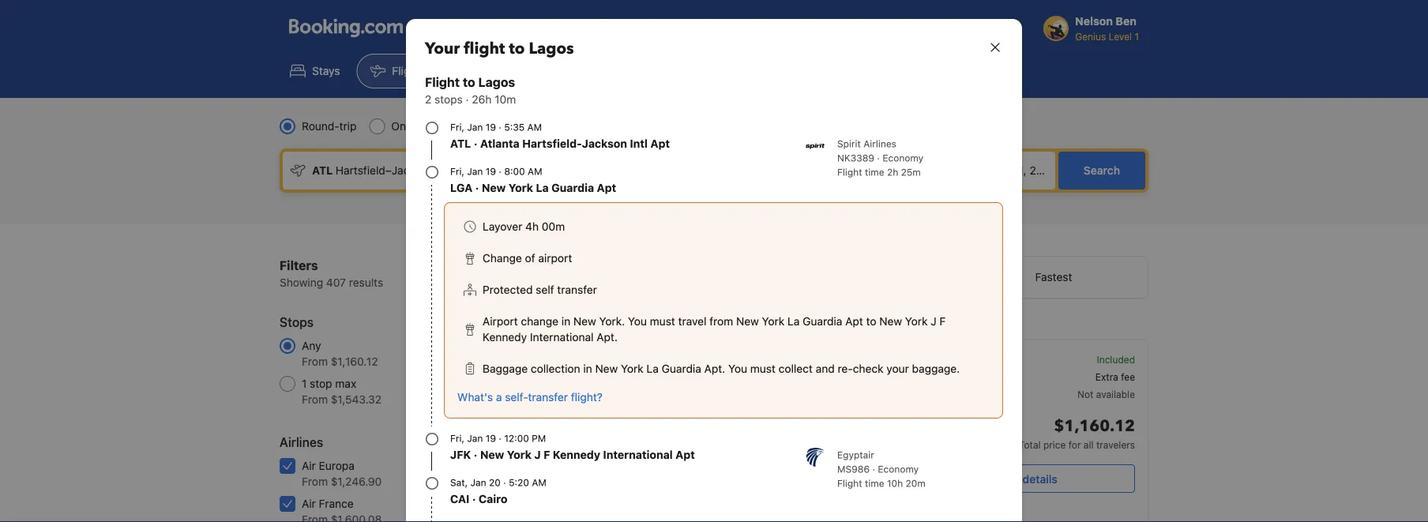 Task type: vqa. For each thing, say whether or not it's contained in the screenshot.
Time within EGYPTAIR MS986 · ECONOMY FLIGHT TIME 10H 20M
yes



Task type: describe. For each thing, give the bounding box(es) containing it.
1 horizontal spatial guardia
[[662, 362, 702, 375]]

item
[[977, 354, 997, 365]]

york left fees
[[762, 315, 785, 328]]

1 inside 1 stop max from $1,543.32
[[302, 377, 307, 390]]

5:30
[[840, 472, 869, 487]]

any
[[302, 339, 321, 352]]

flight + hotel link
[[443, 54, 560, 89]]

hartsfield-
[[522, 137, 582, 150]]

view details
[[995, 473, 1058, 486]]

flight + hotel
[[478, 64, 547, 77]]

flight inside egyptair ms986 · economy flight time 10h 20m
[[838, 478, 863, 489]]

new left york.
[[574, 315, 596, 328]]

personal
[[936, 354, 975, 365]]

26h
[[472, 93, 492, 106]]

flight inside flight to lagos 2 stops · 26h 10m
[[425, 75, 460, 90]]

york up your on the bottom
[[905, 315, 928, 328]]

1 inside 5:30 pm atl . feb 1
[[887, 491, 891, 502]]

· right lga
[[475, 181, 479, 194]]

spirit airlines nk3389 · economy flight time 2h 25m
[[838, 138, 924, 178]]

not
[[1078, 389, 1094, 400]]

19 for new york j f kennedy international apt
[[486, 433, 496, 444]]

1 horizontal spatial change
[[635, 314, 667, 325]]

fri, for atl
[[450, 122, 465, 133]]

hotel
[[520, 64, 547, 77]]

baggage
[[483, 362, 528, 375]]

may
[[614, 314, 632, 325]]

jan for new york la guardia apt
[[467, 166, 483, 177]]

way
[[417, 120, 437, 133]]

10h
[[887, 478, 903, 489]]

if
[[670, 314, 676, 325]]

self-
[[505, 391, 528, 404]]

available
[[1097, 389, 1136, 400]]

total
[[1019, 439, 1041, 450]]

stays
[[312, 64, 340, 77]]

from inside 1 stop max from $1,543.32
[[302, 393, 328, 406]]

york.
[[599, 315, 625, 328]]

carry-
[[936, 371, 965, 382]]

00m
[[542, 220, 565, 233]]

city
[[502, 120, 521, 133]]

sat, jan 20 · 5:20 am cai · cairo
[[450, 477, 547, 506]]

· down multi-
[[474, 137, 478, 150]]

nk3389
[[838, 153, 875, 164]]

details
[[1023, 473, 1058, 486]]

air for air europa from $1,246.90
[[302, 460, 316, 473]]

1 stop max from $1,543.32
[[302, 377, 382, 406]]

$1,160.12 inside $1,160.12 total price for all travelers
[[1055, 416, 1136, 437]]

air europa from $1,246.90
[[302, 460, 382, 488]]

personal item
[[936, 354, 997, 365]]

included
[[1097, 354, 1136, 365]]

flight inside spirit airlines nk3389 · economy flight time 2h 25m
[[838, 167, 863, 178]]

trip
[[339, 120, 357, 133]]

1 horizontal spatial you
[[729, 362, 748, 375]]

multi-city
[[472, 120, 521, 133]]

travel
[[678, 315, 707, 328]]

airlines for spirit airlines , egyptair
[[623, 445, 656, 456]]

new inside fri, jan 19 · 12:00 pm jfk · new york j f kennedy international apt
[[480, 448, 504, 461]]

france
[[319, 497, 354, 510]]

4h
[[526, 220, 539, 233]]

· right cai
[[472, 493, 476, 506]]

j inside fri, jan 19 · 12:00 pm jfk · new york j f kennedy international apt
[[535, 448, 541, 461]]

you inside airport change in new york. you must travel from new york la guardia apt to new york j f kennedy international apt.
[[628, 315, 647, 328]]

ms986
[[838, 464, 870, 475]]

round-trip
[[302, 120, 357, 133]]

egyptair ms986 · economy flight time 10h 20m
[[838, 450, 926, 489]]

1 vertical spatial must
[[751, 362, 776, 375]]

self transfer and airport change
[[704, 420, 847, 431]]

your
[[887, 362, 909, 375]]

la inside airport change in new york. you must travel from new york la guardia apt to new york j f kennedy international apt.
[[788, 315, 800, 328]]

on
[[965, 371, 976, 382]]

extra fee
[[1096, 371, 1136, 382]]

view
[[995, 473, 1020, 486]]

time inside spirit airlines nk3389 · economy flight time 2h 25m
[[865, 167, 885, 178]]

pm inside 5:30 pm atl . feb 1
[[872, 472, 891, 487]]

what's a self-transfer flight?
[[458, 391, 603, 404]]

· inside flight to lagos 2 stops · 26h 10m
[[466, 93, 469, 106]]

jfk
[[450, 448, 471, 461]]

collection
[[531, 362, 581, 375]]

guardia inside fri, jan 19 · 8:00 am lga · new york la guardia apt
[[552, 181, 594, 194]]

atlanta
[[480, 137, 520, 150]]

2 vertical spatial transfer
[[724, 420, 759, 431]]

j inside airport change in new york. you must travel from new york la guardia apt to new york j f kennedy international apt.
[[931, 315, 937, 328]]

8:00
[[504, 166, 525, 177]]

fri, jan 19 · 12:00 pm jfk · new york j f kennedy international apt
[[450, 433, 695, 461]]

stops inside flight to lagos 2 stops · 26h 10m
[[435, 93, 463, 106]]

spirit airlines , egyptair
[[597, 445, 698, 456]]

fri, for lga
[[450, 166, 465, 177]]

12:00
[[504, 433, 529, 444]]

max
[[335, 377, 357, 390]]

19 for new york la guardia apt
[[486, 166, 496, 177]]

1 horizontal spatial lagos
[[529, 38, 574, 60]]

new up flight?
[[595, 362, 618, 375]]

cai
[[450, 493, 470, 506]]

international inside airport change in new york. you must travel from new york la guardia apt to new york j f kennedy international apt.
[[530, 331, 594, 344]]

2 inside flight to lagos 2 stops · 26h 10m
[[425, 93, 432, 106]]

la inside fri, jan 19 · 8:00 am lga · new york la guardia apt
[[536, 181, 549, 194]]

are
[[705, 314, 719, 325]]

a
[[496, 391, 502, 404]]

flight to lagos 2 stops · 26h 10m
[[425, 75, 516, 106]]

filters showing 407 results
[[280, 258, 383, 289]]

5:35
[[504, 122, 525, 133]]

0 horizontal spatial airlines
[[280, 435, 323, 450]]

atl inside 5:30 pm atl . feb 1
[[842, 491, 859, 502]]

intl
[[630, 137, 648, 150]]

20
[[489, 477, 501, 488]]

18
[[540, 377, 552, 390]]

self
[[704, 420, 722, 431]]

$1,246.90
[[331, 475, 382, 488]]

baggage.
[[912, 362, 960, 375]]

2 stops
[[748, 405, 781, 416]]

kennedy inside fri, jan 19 · 12:00 pm jfk · new york j f kennedy international apt
[[553, 448, 601, 461]]

economy inside spirit airlines nk3389 · economy flight time 2h 25m
[[883, 153, 924, 164]]

1 vertical spatial airport
[[781, 420, 811, 431]]

york inside fri, jan 19 · 8:00 am lga · new york la guardia apt
[[509, 181, 533, 194]]

showing
[[280, 276, 323, 289]]

2h
[[887, 167, 899, 178]]

egyptair inside egyptair ms986 · economy flight time 10h 20m
[[838, 450, 875, 461]]

carry-on bag
[[936, 371, 996, 382]]

0 horizontal spatial egyptair
[[661, 445, 698, 456]]

· left 12:00
[[499, 433, 502, 444]]

self
[[536, 283, 554, 296]]

from
[[710, 315, 734, 328]]

prices may change if there are additional baggage fees
[[583, 314, 829, 325]]

pm inside fri, jan 19 · 12:00 pm jfk · new york j f kennedy international apt
[[532, 433, 546, 444]]

0 vertical spatial to
[[509, 38, 525, 60]]

0 vertical spatial transfer
[[557, 283, 597, 296]]

fastest button
[[960, 257, 1148, 298]]

9
[[545, 460, 552, 473]]

york right best
[[621, 362, 644, 375]]

jan for atlanta hartsfield-jackson intl apt
[[467, 122, 483, 133]]

kennedy inside airport change in new york. you must travel from new york la guardia apt to new york j f kennedy international apt.
[[483, 331, 527, 344]]

change inside airport change in new york. you must travel from new york la guardia apt to new york j f kennedy international apt.
[[521, 315, 559, 328]]

spirit for spirit airlines , egyptair
[[597, 445, 620, 456]]

guardia inside airport change in new york. you must travel from new york la guardia apt to new york j f kennedy international apt.
[[803, 315, 843, 328]]

must inside airport change in new york. you must travel from new york la guardia apt to new york j f kennedy international apt.
[[650, 315, 676, 328]]

am for york
[[528, 166, 543, 177]]

407 inside the filters showing 407 results
[[326, 276, 346, 289]]

jan for new york j f kennedy international apt
[[467, 433, 483, 444]]

1 vertical spatial apt.
[[705, 362, 726, 375]]

f inside fri, jan 19 · 12:00 pm jfk · new york j f kennedy international apt
[[544, 448, 550, 461]]

stops
[[280, 315, 314, 330]]

lagos inside flight to lagos 2 stops · 26h 10m
[[478, 75, 515, 90]]

· left 8:00
[[499, 166, 502, 177]]

1 horizontal spatial stops
[[756, 405, 781, 416]]

search button
[[1059, 152, 1146, 190]]



Task type: locate. For each thing, give the bounding box(es) containing it.
0 vertical spatial must
[[650, 315, 676, 328]]

stops up self transfer and airport change
[[756, 405, 781, 416]]

1 horizontal spatial pm
[[872, 472, 891, 487]]

1 vertical spatial lagos
[[478, 75, 515, 90]]

19 inside fri, jan 19 · 8:00 am lga · new york la guardia apt
[[486, 166, 496, 177]]

to down fastest tab list
[[867, 315, 877, 328]]

+
[[510, 64, 517, 77]]

2 up self transfer and airport change
[[748, 405, 754, 416]]

jan for cairo
[[471, 477, 487, 488]]

to inside flight to lagos 2 stops · 26h 10m
[[463, 75, 475, 90]]

407 up collection
[[532, 339, 552, 352]]

fri, inside fri, jan 19 · 8:00 am lga · new york la guardia apt
[[450, 166, 465, 177]]

new down 8:00
[[482, 181, 506, 194]]

must left there
[[650, 315, 676, 328]]

1 horizontal spatial airport
[[781, 420, 811, 431]]

layover
[[483, 220, 523, 233]]

$1,160.12 inside any from $1,160.12
[[331, 355, 378, 368]]

$1,160.12 total price for all travelers
[[1019, 416, 1136, 450]]

am inside fri, jan 19 · 8:00 am lga · new york la guardia apt
[[528, 166, 543, 177]]

airport inside the your flight to lagos dialog
[[538, 252, 572, 265]]

flight down "nk3389"
[[838, 167, 863, 178]]

0 horizontal spatial to
[[463, 75, 475, 90]]

· inside spirit airlines nk3389 · economy flight time 2h 25m
[[877, 153, 880, 164]]

3 19 from the top
[[486, 433, 496, 444]]

in for collection
[[584, 362, 592, 375]]

0 horizontal spatial 2
[[425, 93, 432, 106]]

1 vertical spatial and
[[762, 420, 779, 431]]

· right "nk3389"
[[877, 153, 880, 164]]

egyptair image
[[806, 448, 825, 467]]

fri, for jfk
[[450, 433, 465, 444]]

in inside airport change in new york. you must travel from new york la guardia apt to new york j f kennedy international apt.
[[562, 315, 571, 328]]

economy up '10h'
[[878, 464, 919, 475]]

19 inside fri, jan 19 · 5:35 am atl · atlanta hartsfield-jackson intl apt
[[486, 122, 496, 133]]

1 horizontal spatial and
[[816, 362, 835, 375]]

fee
[[1121, 371, 1136, 382]]

1 vertical spatial from
[[302, 393, 328, 406]]

1 vertical spatial air
[[302, 497, 316, 510]]

not available
[[1078, 389, 1136, 400]]

0 vertical spatial pm
[[532, 433, 546, 444]]

from inside any from $1,160.12
[[302, 355, 328, 368]]

jan inside fri, jan 19 · 12:00 pm jfk · new york j f kennedy international apt
[[467, 433, 483, 444]]

1 vertical spatial 2
[[748, 405, 754, 416]]

pm up feb
[[872, 472, 891, 487]]

apt.
[[597, 331, 618, 344], [705, 362, 726, 375]]

jan inside fri, jan 19 · 8:00 am lga · new york la guardia apt
[[467, 166, 483, 177]]

air france
[[302, 497, 354, 510]]

1 19 from the top
[[486, 122, 496, 133]]

j
[[931, 315, 937, 328], [535, 448, 541, 461]]

to inside airport change in new york. you must travel from new york la guardia apt to new york j f kennedy international apt.
[[867, 315, 877, 328]]

1 from from the top
[[302, 355, 328, 368]]

0 vertical spatial and
[[816, 362, 835, 375]]

0 vertical spatial atl
[[450, 137, 471, 150]]

1 left stop
[[302, 377, 307, 390]]

· inside egyptair ms986 · economy flight time 10h 20m
[[873, 464, 876, 475]]

0 vertical spatial international
[[530, 331, 594, 344]]

1 vertical spatial f
[[544, 448, 550, 461]]

layover 4h 00m
[[483, 220, 565, 233]]

1 horizontal spatial in
[[584, 362, 592, 375]]

apt down 'jackson'
[[597, 181, 617, 194]]

air for air france
[[302, 497, 316, 510]]

booking.com logo image
[[289, 19, 403, 38], [289, 19, 403, 38]]

transfer down 2 stops
[[724, 420, 759, 431]]

egyptair right ,
[[661, 445, 698, 456]]

· left 26h
[[466, 93, 469, 106]]

2 vertical spatial from
[[302, 475, 328, 488]]

2 vertical spatial la
[[647, 362, 659, 375]]

baggage
[[768, 314, 807, 325]]

20m
[[906, 478, 926, 489]]

international inside fri, jan 19 · 12:00 pm jfk · new york j f kennedy international apt
[[603, 448, 673, 461]]

fri,
[[450, 122, 465, 133], [450, 166, 465, 177], [450, 433, 465, 444]]

what's
[[458, 391, 493, 404]]

pm
[[532, 433, 546, 444], [872, 472, 891, 487]]

1 vertical spatial 1
[[887, 491, 891, 502]]

must left collect
[[751, 362, 776, 375]]

19 for atlanta hartsfield-jackson intl apt
[[486, 122, 496, 133]]

and down 2 stops
[[762, 420, 779, 431]]

0 vertical spatial $1,160.12
[[331, 355, 378, 368]]

0 vertical spatial 2
[[425, 93, 432, 106]]

$1,160.12
[[331, 355, 378, 368], [1055, 416, 1136, 437]]

kennedy right 9
[[553, 448, 601, 461]]

fri, inside fri, jan 19 · 12:00 pm jfk · new york j f kennedy international apt
[[450, 433, 465, 444]]

2 time from the top
[[865, 478, 885, 489]]

0 vertical spatial you
[[628, 315, 647, 328]]

your flight to lagos dialog
[[387, 0, 1042, 522]]

flight?
[[571, 391, 603, 404]]

0 vertical spatial la
[[536, 181, 549, 194]]

apt inside airport change in new york. you must travel from new york la guardia apt to new york j f kennedy international apt.
[[846, 315, 864, 328]]

from down stop
[[302, 393, 328, 406]]

multi-
[[472, 120, 502, 133]]

25m
[[901, 167, 921, 178]]

fastest
[[1036, 271, 1073, 284]]

apt. down york.
[[597, 331, 618, 344]]

stops left 26h
[[435, 93, 463, 106]]

0 horizontal spatial must
[[650, 315, 676, 328]]

19 left 8:00
[[486, 166, 496, 177]]

0 vertical spatial 407
[[326, 276, 346, 289]]

1 vertical spatial transfer
[[528, 391, 568, 404]]

1 horizontal spatial la
[[647, 362, 659, 375]]

1 horizontal spatial to
[[509, 38, 525, 60]]

,
[[656, 445, 659, 456]]

baggage collection in new york la guardia apt. you must collect and re-check your baggage.
[[483, 362, 960, 375]]

fri, up jfk
[[450, 433, 465, 444]]

to up 26h
[[463, 75, 475, 90]]

jan up jfk
[[467, 433, 483, 444]]

la left fees
[[788, 315, 800, 328]]

19 left 12:00
[[486, 433, 496, 444]]

am for hartsfield-
[[528, 122, 542, 133]]

lagos up hotel
[[529, 38, 574, 60]]

0 horizontal spatial kennedy
[[483, 331, 527, 344]]

egyptair up ms986
[[838, 450, 875, 461]]

1 vertical spatial stops
[[756, 405, 781, 416]]

0 vertical spatial airport
[[538, 252, 572, 265]]

0 vertical spatial from
[[302, 355, 328, 368]]

1 vertical spatial you
[[729, 362, 748, 375]]

407
[[326, 276, 346, 289], [532, 339, 552, 352]]

0 horizontal spatial 407
[[326, 276, 346, 289]]

2 from from the top
[[302, 393, 328, 406]]

apt right fees
[[846, 315, 864, 328]]

one-way
[[391, 120, 437, 133]]

flight
[[464, 38, 505, 60]]

economy up the hartsfield-
[[533, 120, 580, 133]]

guardia up re-
[[803, 315, 843, 328]]

round-
[[302, 120, 339, 133]]

1 vertical spatial 407
[[532, 339, 552, 352]]

prices
[[583, 314, 611, 325]]

0 horizontal spatial atl
[[450, 137, 471, 150]]

fastest tab list
[[584, 257, 1148, 299]]

0 horizontal spatial guardia
[[552, 181, 594, 194]]

atl left atlanta
[[450, 137, 471, 150]]

one-
[[391, 120, 417, 133]]

am right 5:35 on the top
[[528, 122, 542, 133]]

1 vertical spatial in
[[584, 362, 592, 375]]

1 vertical spatial kennedy
[[553, 448, 601, 461]]

spirit inside spirit airlines nk3389 · economy flight time 2h 25m
[[838, 138, 861, 149]]

air
[[302, 460, 316, 473], [302, 497, 316, 510]]

time left 2h
[[865, 167, 885, 178]]

f inside airport change in new york. you must travel from new york la guardia apt to new york j f kennedy international apt.
[[940, 315, 946, 328]]

0 horizontal spatial airport
[[538, 252, 572, 265]]

re-
[[838, 362, 853, 375]]

york inside fri, jan 19 · 12:00 pm jfk · new york j f kennedy international apt
[[507, 448, 532, 461]]

economy inside egyptair ms986 · economy flight time 10h 20m
[[878, 464, 919, 475]]

extra
[[1096, 371, 1119, 382]]

0 horizontal spatial j
[[535, 448, 541, 461]]

0 vertical spatial time
[[865, 167, 885, 178]]

transfer right self
[[557, 283, 597, 296]]

0 horizontal spatial stops
[[435, 93, 463, 106]]

results
[[349, 276, 383, 289]]

new up "20"
[[480, 448, 504, 461]]

0 horizontal spatial you
[[628, 315, 647, 328]]

lagos up "10m"
[[478, 75, 515, 90]]

0 vertical spatial kennedy
[[483, 331, 527, 344]]

1 vertical spatial 19
[[486, 166, 496, 177]]

am inside fri, jan 19 · 5:35 am atl · atlanta hartsfield-jackson intl apt
[[528, 122, 542, 133]]

any from $1,160.12
[[302, 339, 378, 368]]

am inside 'sat, jan 20 · 5:20 am cai · cairo'
[[532, 477, 547, 488]]

change of airport
[[483, 252, 572, 265]]

407 left results in the left bottom of the page
[[326, 276, 346, 289]]

1 fri, from the top
[[450, 122, 465, 133]]

filters
[[280, 258, 318, 273]]

1 horizontal spatial f
[[940, 315, 946, 328]]

atl left .
[[842, 491, 859, 502]]

europa
[[319, 460, 355, 473]]

apt
[[651, 137, 670, 150], [597, 181, 617, 194], [846, 315, 864, 328], [676, 448, 695, 461]]

to up +
[[509, 38, 525, 60]]

to
[[509, 38, 525, 60], [463, 75, 475, 90], [867, 315, 877, 328]]

apt. inside airport change in new york. you must travel from new york la guardia apt to new york j f kennedy international apt.
[[597, 331, 618, 344]]

0 vertical spatial spirit
[[838, 138, 861, 149]]

york down 8:00
[[509, 181, 533, 194]]

1 horizontal spatial atl
[[842, 491, 859, 502]]

spirit for spirit airlines nk3389 · economy flight time 2h 25m
[[838, 138, 861, 149]]

1 vertical spatial economy
[[883, 153, 924, 164]]

cheapest
[[632, 356, 674, 367]]

1 horizontal spatial $1,160.12
[[1055, 416, 1136, 437]]

2 vertical spatial 19
[[486, 433, 496, 444]]

all
[[1084, 439, 1094, 450]]

3 fri, from the top
[[450, 433, 465, 444]]

apt. up what's a self-transfer flight? link
[[705, 362, 726, 375]]

change
[[635, 314, 667, 325], [521, 315, 559, 328], [814, 420, 847, 431]]

stops
[[435, 93, 463, 106], [756, 405, 781, 416]]

air left europa
[[302, 460, 316, 473]]

1 horizontal spatial apt.
[[705, 362, 726, 375]]

la up 4h at the left of page
[[536, 181, 549, 194]]

from inside the air europa from $1,246.90
[[302, 475, 328, 488]]

3 from from the top
[[302, 475, 328, 488]]

1 vertical spatial spirit
[[597, 445, 620, 456]]

1 vertical spatial international
[[603, 448, 673, 461]]

spirit airlines image
[[806, 137, 825, 156]]

1 vertical spatial atl
[[842, 491, 859, 502]]

airlines inside spirit airlines nk3389 · economy flight time 2h 25m
[[864, 138, 897, 149]]

guardia up 00m on the left of the page
[[552, 181, 594, 194]]

1 vertical spatial fri,
[[450, 166, 465, 177]]

jan up lga
[[467, 166, 483, 177]]

guardia down travel
[[662, 362, 702, 375]]

0 horizontal spatial lagos
[[478, 75, 515, 90]]

and left re-
[[816, 362, 835, 375]]

protected self transfer
[[483, 283, 597, 296]]

0 vertical spatial lagos
[[529, 38, 574, 60]]

1 vertical spatial to
[[463, 75, 475, 90]]

jan left "20"
[[471, 477, 487, 488]]

19
[[486, 122, 496, 133], [486, 166, 496, 177], [486, 433, 496, 444]]

kennedy down airport
[[483, 331, 527, 344]]

search
[[1084, 164, 1121, 177]]

change up egyptair icon
[[814, 420, 847, 431]]

international
[[530, 331, 594, 344], [603, 448, 673, 461]]

0 horizontal spatial international
[[530, 331, 594, 344]]

10m
[[495, 93, 516, 106]]

0 horizontal spatial and
[[762, 420, 779, 431]]

2 horizontal spatial guardia
[[803, 315, 843, 328]]

collect
[[779, 362, 813, 375]]

fri, jan 19 · 8:00 am lga · new york la guardia apt
[[450, 166, 617, 194]]

0 vertical spatial 19
[[486, 122, 496, 133]]

you
[[628, 315, 647, 328], [729, 362, 748, 375]]

2 19 from the top
[[486, 166, 496, 177]]

feb
[[867, 491, 884, 502]]

2
[[425, 93, 432, 106], [748, 405, 754, 416]]

0 horizontal spatial apt.
[[597, 331, 618, 344]]

j up "personal"
[[931, 315, 937, 328]]

change down protected self transfer
[[521, 315, 559, 328]]

in left prices
[[562, 315, 571, 328]]

2 fri, from the top
[[450, 166, 465, 177]]

jan down 26h
[[467, 122, 483, 133]]

jan inside 'sat, jan 20 · 5:20 am cai · cairo'
[[471, 477, 487, 488]]

travelers
[[1097, 439, 1136, 450]]

1 vertical spatial am
[[528, 166, 543, 177]]

time inside egyptair ms986 · economy flight time 10h 20m
[[865, 478, 885, 489]]

2 vertical spatial to
[[867, 315, 877, 328]]

spirit up "nk3389"
[[838, 138, 861, 149]]

time up feb
[[865, 478, 885, 489]]

19 up atlanta
[[486, 122, 496, 133]]

atl inside fri, jan 19 · 5:35 am atl · atlanta hartsfield-jackson intl apt
[[450, 137, 471, 150]]

· left city
[[499, 122, 502, 133]]

in
[[562, 315, 571, 328], [584, 362, 592, 375]]

· right ms986
[[873, 464, 876, 475]]

in for change
[[562, 315, 571, 328]]

apt right the intl
[[651, 137, 670, 150]]

new inside fri, jan 19 · 8:00 am lga · new york la guardia apt
[[482, 181, 506, 194]]

air inside the air europa from $1,246.90
[[302, 460, 316, 473]]

2 horizontal spatial to
[[867, 315, 877, 328]]

0 horizontal spatial 1
[[302, 377, 307, 390]]

1 vertical spatial $1,160.12
[[1055, 416, 1136, 437]]

new right from
[[737, 315, 759, 328]]

you right york.
[[628, 315, 647, 328]]

apt inside fri, jan 19 · 8:00 am lga · new york la guardia apt
[[597, 181, 617, 194]]

flight left +
[[478, 64, 507, 77]]

sat,
[[450, 477, 468, 488]]

jackson
[[582, 137, 627, 150]]

apt inside fri, jan 19 · 5:35 am atl · atlanta hartsfield-jackson intl apt
[[651, 137, 670, 150]]

0 vertical spatial in
[[562, 315, 571, 328]]

1 horizontal spatial egyptair
[[838, 450, 875, 461]]

in left best
[[584, 362, 592, 375]]

0 vertical spatial am
[[528, 122, 542, 133]]

1 horizontal spatial must
[[751, 362, 776, 375]]

view details button
[[917, 465, 1136, 493]]

transfer down 18
[[528, 391, 568, 404]]

cairo
[[479, 493, 508, 506]]

from down any
[[302, 355, 328, 368]]

fri, left multi-
[[450, 122, 465, 133]]

spirit left ,
[[597, 445, 620, 456]]

0 vertical spatial 1
[[302, 377, 307, 390]]

1 right feb
[[887, 491, 891, 502]]

2 vertical spatial am
[[532, 477, 547, 488]]

am right 8:00
[[528, 166, 543, 177]]

fri, jan 19 · 5:35 am atl · atlanta hartsfield-jackson intl apt
[[450, 122, 670, 150]]

0 horizontal spatial pm
[[532, 433, 546, 444]]

am down 9
[[532, 477, 547, 488]]

fri, inside fri, jan 19 · 5:35 am atl · atlanta hartsfield-jackson intl apt
[[450, 122, 465, 133]]

·
[[466, 93, 469, 106], [499, 122, 502, 133], [474, 137, 478, 150], [877, 153, 880, 164], [499, 166, 502, 177], [475, 181, 479, 194], [499, 433, 502, 444], [474, 448, 478, 461], [873, 464, 876, 475], [504, 477, 506, 488], [472, 493, 476, 506]]

2 up way
[[425, 93, 432, 106]]

· right "20"
[[504, 477, 506, 488]]

apt right ,
[[676, 448, 695, 461]]

airport up egyptair icon
[[781, 420, 811, 431]]

j left 9
[[535, 448, 541, 461]]

la right best
[[647, 362, 659, 375]]

air left 'france'
[[302, 497, 316, 510]]

new up your on the bottom
[[880, 315, 903, 328]]

fees
[[810, 314, 829, 325]]

0 horizontal spatial la
[[536, 181, 549, 194]]

jan inside fri, jan 19 · 5:35 am atl · atlanta hartsfield-jackson intl apt
[[467, 122, 483, 133]]

$1,160.12 up max in the left bottom of the page
[[331, 355, 378, 368]]

your flight to lagos
[[425, 38, 574, 60]]

2 horizontal spatial change
[[814, 420, 847, 431]]

.
[[862, 488, 865, 499]]

airlines for spirit airlines nk3389 · economy flight time 2h 25m
[[864, 138, 897, 149]]

5:30 pm atl . feb 1
[[840, 472, 891, 502]]

york down 12:00
[[507, 448, 532, 461]]

change left if
[[635, 314, 667, 325]]

19 inside fri, jan 19 · 12:00 pm jfk · new york j f kennedy international apt
[[486, 433, 496, 444]]

1 horizontal spatial 1
[[887, 491, 891, 502]]

1 vertical spatial guardia
[[803, 315, 843, 328]]

0 vertical spatial f
[[940, 315, 946, 328]]

additional
[[721, 314, 765, 325]]

and
[[816, 362, 835, 375], [762, 420, 779, 431]]

flight down your
[[425, 75, 460, 90]]

1 horizontal spatial 2
[[748, 405, 754, 416]]

la
[[536, 181, 549, 194], [788, 315, 800, 328], [647, 362, 659, 375]]

from up air france in the bottom of the page
[[302, 475, 328, 488]]

airlines
[[864, 138, 897, 149], [280, 435, 323, 450], [623, 445, 656, 456]]

and inside the your flight to lagos dialog
[[816, 362, 835, 375]]

1 vertical spatial la
[[788, 315, 800, 328]]

2 air from the top
[[302, 497, 316, 510]]

0 horizontal spatial $1,160.12
[[331, 355, 378, 368]]

1 horizontal spatial kennedy
[[553, 448, 601, 461]]

apt inside fri, jan 19 · 12:00 pm jfk · new york j f kennedy international apt
[[676, 448, 695, 461]]

$1,160.12 up all
[[1055, 416, 1136, 437]]

0 vertical spatial j
[[931, 315, 937, 328]]

atl
[[450, 137, 471, 150], [842, 491, 859, 502]]

flight down ms986
[[838, 478, 863, 489]]

0 vertical spatial economy
[[533, 120, 580, 133]]

1 time from the top
[[865, 167, 885, 178]]

pm right 12:00
[[532, 433, 546, 444]]

fri, up lga
[[450, 166, 465, 177]]

1 air from the top
[[302, 460, 316, 473]]

0 vertical spatial air
[[302, 460, 316, 473]]

· right jfk
[[474, 448, 478, 461]]

kennedy
[[483, 331, 527, 344], [553, 448, 601, 461]]



